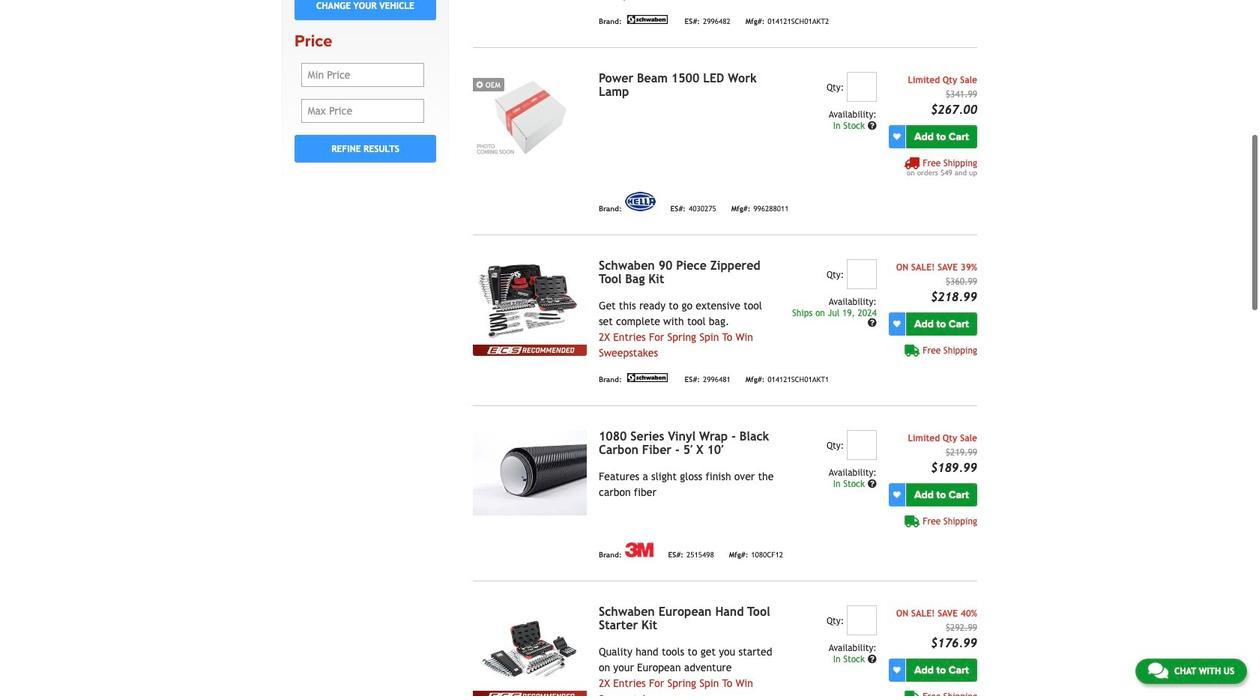 Task type: describe. For each thing, give the bounding box(es) containing it.
question circle image for es#2515498 - 1080cf12 - 1080 series vinyl wrap - black carbon fiber - 5 x 10 - features a slight gloss finish over the carbon fiber - 3m - audi bmw volkswagen mercedes benz mini porsche image
[[868, 480, 877, 489]]

ecs tuning recommends this product. image for es#2953943 - 005981sch01akt - schwaben european hand tool starter kit - quality hand tools to get you started on your european adventure - schwaben - audi bmw volkswagen mercedes benz mini porsche image
[[473, 691, 587, 696]]

thumbnail image image
[[473, 72, 587, 157]]

question circle image
[[868, 655, 877, 664]]

hella - corporate logo image
[[625, 192, 656, 211]]

Max Price number field
[[301, 99, 425, 123]]

Min Price number field
[[301, 63, 425, 87]]

es#2953943 - 005981sch01akt - schwaben european hand tool starter kit - quality hand tools to get you started on your european adventure - schwaben - audi bmw volkswagen mercedes benz mini porsche image
[[473, 606, 587, 691]]



Task type: locate. For each thing, give the bounding box(es) containing it.
es#2996481 - 014121sch01akt1 - schwaben 90 piece zippered tool bag kit  - get this ready to go extensive tool set complete with tool bag. - schwaben - audi bmw volkswagen mercedes benz mini porsche image
[[473, 259, 587, 345]]

add to wish list image
[[893, 491, 901, 499]]

question circle image for es#2996481 - 014121sch01akt1 - schwaben 90 piece zippered tool bag kit  - get this ready to go extensive tool set complete with tool bag. - schwaben - audi bmw volkswagen mercedes benz mini porsche image
[[868, 319, 877, 328]]

0 vertical spatial question circle image
[[868, 121, 877, 130]]

es#2515498 - 1080cf12 - 1080 series vinyl wrap - black carbon fiber - 5 x 10 - features a slight gloss finish over the carbon fiber - 3m - audi bmw volkswagen mercedes benz mini porsche image
[[473, 430, 587, 516]]

2 ecs tuning recommends this product. image from the top
[[473, 691, 587, 696]]

1 ecs tuning recommends this product. image from the top
[[473, 345, 587, 356]]

2 vertical spatial add to wish list image
[[893, 667, 901, 674]]

comments image
[[1148, 662, 1169, 680]]

2 vertical spatial question circle image
[[868, 480, 877, 489]]

1 question circle image from the top
[[868, 121, 877, 130]]

add to wish list image
[[893, 133, 901, 140], [893, 320, 901, 328], [893, 667, 901, 674]]

ecs tuning recommends this product. image
[[473, 345, 587, 356], [473, 691, 587, 696]]

3m - corporate logo image
[[625, 543, 653, 558]]

3 question circle image from the top
[[868, 480, 877, 489]]

1 schwaben - corporate logo image from the top
[[625, 15, 670, 24]]

add to wish list image for first question circle icon
[[893, 133, 901, 140]]

0 vertical spatial schwaben - corporate logo image
[[625, 15, 670, 24]]

2 add to wish list image from the top
[[893, 320, 901, 328]]

1 vertical spatial schwaben - corporate logo image
[[625, 373, 670, 382]]

0 vertical spatial add to wish list image
[[893, 133, 901, 140]]

None number field
[[847, 72, 877, 102], [847, 259, 877, 289], [847, 430, 877, 460], [847, 606, 877, 636], [847, 72, 877, 102], [847, 259, 877, 289], [847, 430, 877, 460], [847, 606, 877, 636]]

1 vertical spatial add to wish list image
[[893, 320, 901, 328]]

2 question circle image from the top
[[868, 319, 877, 328]]

schwaben - corporate logo image
[[625, 15, 670, 24], [625, 373, 670, 382]]

ecs tuning recommends this product. image for es#2996481 - 014121sch01akt1 - schwaben 90 piece zippered tool bag kit  - get this ready to go extensive tool set complete with tool bag. - schwaben - audi bmw volkswagen mercedes benz mini porsche image
[[473, 345, 587, 356]]

3 add to wish list image from the top
[[893, 667, 901, 674]]

1 add to wish list image from the top
[[893, 133, 901, 140]]

add to wish list image for question circle image on the right
[[893, 667, 901, 674]]

2 schwaben - corporate logo image from the top
[[625, 373, 670, 382]]

question circle image
[[868, 121, 877, 130], [868, 319, 877, 328], [868, 480, 877, 489]]

1 vertical spatial question circle image
[[868, 319, 877, 328]]

1 vertical spatial ecs tuning recommends this product. image
[[473, 691, 587, 696]]

0 vertical spatial ecs tuning recommends this product. image
[[473, 345, 587, 356]]



Task type: vqa. For each thing, say whether or not it's contained in the screenshot.
Hella - Corporate Logo
yes



